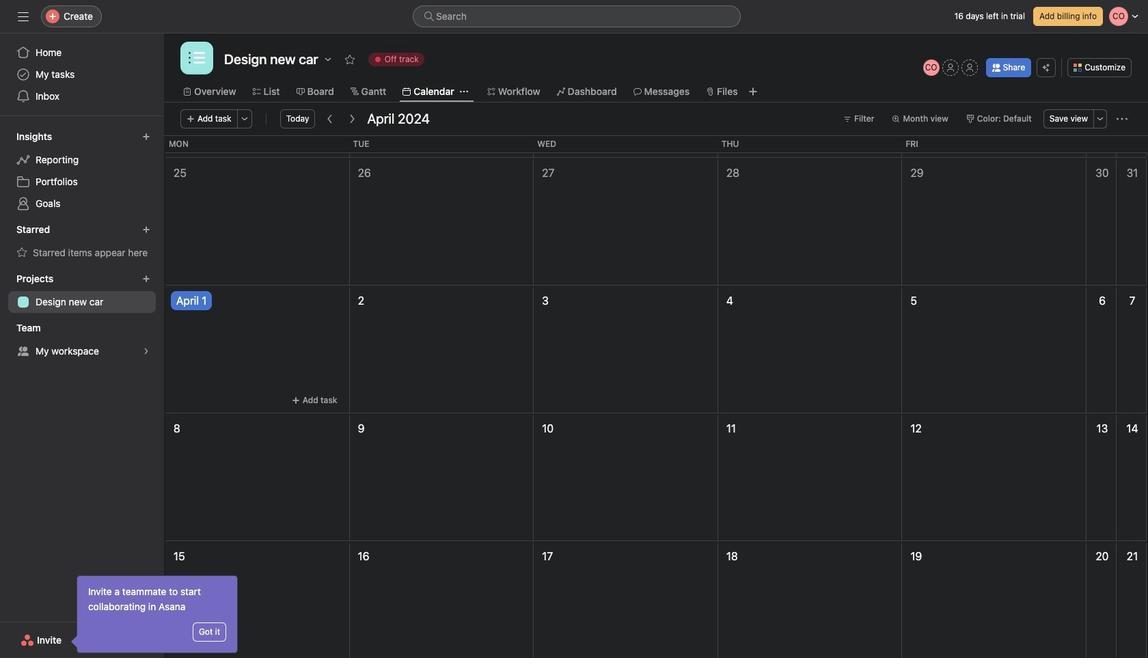 Task type: describe. For each thing, give the bounding box(es) containing it.
add items to starred image
[[142, 226, 150, 234]]

insights element
[[0, 124, 164, 217]]

add tab image
[[748, 86, 759, 97]]

more actions image
[[1117, 114, 1128, 124]]

new insights image
[[142, 133, 150, 141]]

manage project members image
[[924, 59, 940, 76]]

tab actions image
[[460, 88, 468, 96]]

next month image
[[347, 114, 358, 124]]

ask ai image
[[1043, 64, 1051, 72]]

global element
[[0, 34, 164, 116]]



Task type: vqa. For each thing, say whether or not it's contained in the screenshot.
Previous month 'image'
yes



Task type: locate. For each thing, give the bounding box(es) containing it.
previous month image
[[325, 114, 336, 124]]

see details, my workspace image
[[142, 347, 150, 356]]

more options image
[[1097, 115, 1105, 123]]

starred element
[[0, 217, 164, 267]]

more actions image
[[240, 115, 249, 123]]

projects element
[[0, 267, 164, 316]]

list box
[[413, 5, 741, 27]]

teams element
[[0, 316, 164, 365]]

list image
[[189, 50, 205, 66]]

add to starred image
[[344, 54, 355, 65]]

hide sidebar image
[[18, 11, 29, 22]]

tooltip
[[73, 576, 237, 653]]

new project or portfolio image
[[142, 275, 150, 283]]



